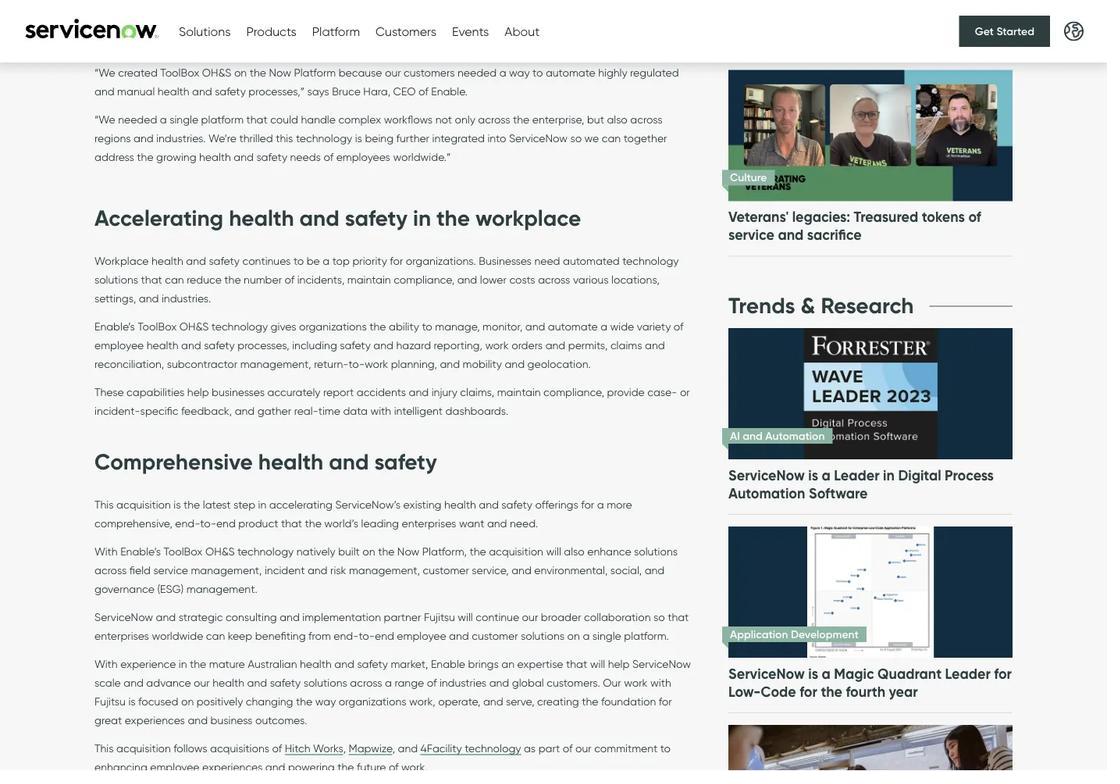 Task type: vqa. For each thing, say whether or not it's contained in the screenshot.
the right help
yes



Task type: describe. For each thing, give the bounding box(es) containing it.
and down reporting,
[[440, 357, 460, 370]]

hitch
[[285, 742, 311, 755]]

code
[[761, 683, 797, 701]]

and up reduce
[[186, 254, 206, 267]]

experiences inside the with experience in the mature australian health and safety market, enable brings an expertise that will help servicenow scale and advance our health and safety solutions across a range of industries and global customers. our work with fujitsu is focused on positively changing the way organizations work, operate, and serve, creating the foundation for great experiences and business outcomes.
[[125, 713, 185, 727]]

so inside servicenow and strategic consulting and implementation partner fujitsu will continue our broader collaboration so that enterprises worldwide can keep benefiting from end-to-end employee and customer solutions on a single platform.
[[654, 610, 665, 624]]

employee inside as part of our commitment to enhancing employee experiences and powering the future of work.
[[150, 760, 200, 771]]

number
[[244, 273, 282, 286]]

single inside "we needed a single platform that could handle complex workflows not only across the enterprise, but also across regions and industries. we're thrilled this technology is being further integrated into servicenow so we can together address the growing health and safety needs of employees worldwide."
[[170, 113, 199, 126]]

the up organizations.
[[437, 204, 470, 232]]

4facility
[[421, 742, 462, 755]]

and up 'changing'
[[247, 676, 267, 689]]

and up the servicenow's
[[329, 448, 369, 476]]

solutions
[[179, 24, 231, 39]]

and left lower
[[458, 273, 478, 286]]

and up enable
[[449, 629, 469, 642]]

and up want
[[479, 498, 499, 511]]

report
[[323, 385, 354, 398]]

geolocation.
[[528, 357, 591, 370]]

processes,
[[238, 338, 290, 351]]

health up accelerating
[[258, 448, 324, 476]]

help inside "these capabilities help businesses accurately report accidents and injury claims, maintain compliance, provide case- or incident-specific feedback, and gather real-time data with intelligent dashboards."
[[187, 385, 209, 398]]

safety inside this acquisition is the latest step in accelerating servicenow's existing health and safety offerings for a more comprehensive, end-to-end product that the world's leading enterprises want and need.
[[502, 498, 533, 511]]

solutions inside with enable's toolbox oh&s technology natively built on the now platform, the acquisition will also enhance solutions across field service management, incident and risk management, customer service, and environmental, social, and governance (esg) management.
[[634, 545, 678, 558]]

with for with experience in the mature australian health and safety market, enable brings an expertise that will help servicenow scale and advance our health and safety solutions across a range of industries and global customers. our work with fujitsu is focused on positively changing the way organizations work, operate, and serve, creating the foundation for great experiences and business outcomes.
[[95, 657, 118, 670]]

specific
[[140, 404, 179, 417]]

and down experience
[[124, 676, 144, 689]]

leader inside servicenow is a magic quadrant leader for low-code for the fourth year
[[946, 665, 991, 683]]

automation inside servicenow is a leader in digital process automation software
[[729, 484, 806, 502]]

0 horizontal spatial &
[[801, 292, 816, 320]]

enterprises inside this acquisition is the latest step in accelerating servicenow's existing health and safety offerings for a more comprehensive, end-to-end product that the world's leading enterprises want and need.
[[402, 517, 457, 530]]

hitch works link
[[285, 742, 343, 756]]

servicenow and strategic consulting and implementation partner fujitsu will continue our broader collaboration so that enterprises worldwide can keep benefiting from end-to-end employee and customer solutions on a single platform.
[[95, 610, 689, 642]]

with experience in the mature australian health and safety market, enable brings an expertise that will help servicenow scale and advance our health and safety solutions across a range of industries and global customers. our work with fujitsu is focused on positively changing the way organizations work, operate, and serve, creating the foundation for great experiences and business outcomes.
[[95, 657, 691, 727]]

health up continues at the top of page
[[229, 204, 294, 232]]

platform.
[[624, 629, 669, 642]]

acquisition for this acquisition is the latest step in accelerating servicenow's existing health and safety offerings for a more comprehensive, end-to-end product that the world's leading enterprises want and need.
[[116, 498, 171, 511]]

to inside "workplace health and safety continues to be a top priority for organizations. businesses need automated technology solutions that can reduce the number of incidents, maintain compliance, and lower costs across various locations, settings, and industries."
[[294, 254, 304, 267]]

experiences inside as part of our commitment to enhancing employee experiences and powering the future of work.
[[202, 760, 263, 771]]

changing
[[246, 695, 293, 708]]

trends
[[729, 292, 796, 320]]

year
[[889, 683, 919, 701]]

a inside "we needed a single platform that could handle complex workflows not only across the enterprise, but also across regions and industries. we're thrilled this technology is being further integrated into servicenow so we can together address the growing health and safety needs of employees worldwide."
[[160, 113, 167, 126]]

for inside "workplace health and safety continues to be a top priority for organizations. businesses need automated technology solutions that can reduce the number of incidents, maintain compliance, and lower costs across various locations, settings, and industries."
[[390, 254, 403, 267]]

accurately
[[268, 385, 321, 398]]

"we for "we created toolbox oh&s on the now platform because our customers needed a way to automate highly regulated and manual health and safety processes," says bruce hara, ceo of enable.
[[95, 66, 115, 79]]

serve,
[[506, 695, 535, 708]]

outcomes.
[[255, 713, 307, 727]]

is inside this acquisition is the latest step in accelerating servicenow's existing health and safety offerings for a more comprehensive, end-to-end product that the world's leading enterprises want and need.
[[174, 498, 181, 511]]

the right address
[[137, 150, 154, 164]]

the down customers.
[[582, 695, 599, 708]]

and down orders
[[505, 357, 525, 370]]

workflows
[[384, 113, 433, 126]]

0 vertical spatial platform
[[312, 24, 360, 39]]

oh&s for and
[[202, 66, 232, 79]]

platform button
[[312, 24, 360, 39]]

and down thrilled
[[234, 150, 254, 164]]

the up service,
[[470, 545, 486, 558]]

will inside with enable's toolbox oh&s technology natively built on the now platform, the acquisition will also enhance solutions across field service management, incident and risk management, customer service, and environmental, social, and governance (esg) management.
[[546, 545, 562, 558]]

itsm
[[813, 10, 843, 28]]

these capabilities help businesses accurately report accidents and injury claims, maintain compliance, provide case- or incident-specific feedback, and gather real-time data with intelligent dashboards.
[[95, 385, 690, 417]]

not
[[436, 113, 452, 126]]

magic
[[835, 665, 875, 683]]

on inside "we created toolbox oh&s on the now platform because our customers needed a way to automate highly regulated and manual health and safety processes," says bruce hara, ceo of enable.
[[234, 66, 247, 79]]

gartner magic quadrant for enterprise low-code application platforms, august 2023 image
[[726, 511, 1016, 674]]

and right service,
[[512, 563, 532, 577]]

and up work.
[[398, 742, 418, 755]]

and down 'businesses' at left
[[235, 404, 255, 417]]

across up together
[[631, 113, 663, 126]]

strategic
[[179, 610, 223, 624]]

and right social,
[[645, 563, 665, 577]]

the left 'mature'
[[190, 657, 206, 670]]

modernizing
[[729, 10, 809, 28]]

with for with enable's toolbox oh&s technology natively built on the now platform, the acquisition will also enhance solutions across field service management, incident and risk management, customer service, and environmental, social, and governance (esg) management.
[[95, 545, 118, 558]]

technology inside "we needed a single platform that could handle complex workflows not only across the enterprise, but also across regions and industries. we're thrilled this technology is being further integrated into servicenow so we can together address the growing health and safety needs of employees worldwide."
[[296, 132, 352, 145]]

together
[[624, 132, 668, 145]]

management, up management.
[[191, 563, 262, 577]]

legacies:
[[793, 208, 851, 226]]

"we created toolbox oh&s on the now platform because our customers needed a way to automate highly regulated and manual health and safety processes," says bruce hara, ceo of enable.
[[95, 66, 679, 98]]

and right regions
[[134, 132, 154, 145]]

because
[[339, 66, 382, 79]]

need.
[[510, 517, 539, 530]]

health inside "workplace health and safety continues to be a top priority for organizations. businesses need automated technology solutions that can reduce the number of incidents, maintain compliance, and lower costs across various locations, settings, and industries."
[[152, 254, 183, 267]]

and up the be
[[300, 204, 340, 232]]

servicenow inside the with experience in the mature australian health and safety market, enable brings an expertise that will help servicenow scale and advance our health and safety solutions across a range of industries and global customers. our work with fujitsu is focused on positively changing the way organizations work, operate, and serve, creating the foundation for great experiences and business outcomes.
[[633, 657, 691, 670]]

maintain inside "these capabilities help businesses accurately report accidents and injury claims, maintain compliance, provide case- or incident-specific feedback, and gather real-time data with intelligent dashboards."
[[497, 385, 541, 398]]

can inside "we needed a single platform that could handle complex workflows not only across the enterprise, but also across regions and industries. we're thrilled this technology is being further integrated into servicenow so we can together address the growing health and safety needs of employees worldwide."
[[602, 132, 621, 145]]

tokens
[[922, 208, 966, 226]]

and down the positively on the bottom left of page
[[188, 713, 208, 727]]

of left work.
[[389, 760, 399, 771]]

and up platform
[[192, 85, 212, 98]]

settings,
[[95, 291, 136, 305]]

service inside with enable's toolbox oh&s technology natively built on the now platform, the acquisition will also enhance solutions across field service management, incident and risk management, customer service, and environmental, social, and governance (esg) management.
[[153, 563, 188, 577]]

across inside the with experience in the mature australian health and safety market, enable brings an expertise that will help servicenow scale and advance our health and safety solutions across a range of industries and global customers. our work with fujitsu is focused on positively changing the way organizations work, operate, and serve, creating the foundation for great experiences and business outcomes.
[[350, 676, 382, 689]]

technology inside enable's toolbox oh&s technology gives organizations the ability to manage, monitor, and automate a wide variety of employee health and safety processes, including safety and hazard reporting, work orders and permits, claims and reconciliation, subcontractor management, return-to-work planning, and mobility and geolocation.
[[212, 319, 268, 333]]

enable's inside enable's toolbox oh&s technology gives organizations the ability to manage, monitor, and automate a wide variety of employee health and safety processes, including safety and hazard reporting, work orders and permits, claims and reconciliation, subcontractor management, return-to-work planning, and mobility and geolocation.
[[95, 319, 135, 333]]

various
[[573, 273, 609, 286]]

consulting
[[226, 610, 277, 624]]

"we needed a single platform that could handle complex workflows not only across the enterprise, but also across regions and industries. we're thrilled this technology is being further integrated into servicenow so we can together address the growing health and safety needs of employees worldwide."
[[95, 113, 668, 164]]

or
[[680, 385, 690, 398]]

a inside servicenow is a leader in digital process automation software
[[822, 467, 831, 484]]

want
[[459, 517, 485, 530]]

a inside "workplace health and safety continues to be a top priority for organizations. businesses need automated technology solutions that can reduce the number of incidents, maintain compliance, and lower costs across various locations, settings, and industries."
[[323, 254, 330, 267]]

customers
[[376, 24, 437, 39]]

the up outcomes.
[[296, 695, 313, 708]]

gather
[[258, 404, 292, 417]]

health inside this acquisition is the latest step in accelerating servicenow's existing health and safety offerings for a more comprehensive, end-to-end product that the world's leading enterprises want and need.
[[444, 498, 476, 511]]

the left enterprise,
[[513, 113, 530, 126]]

and up orders
[[526, 319, 546, 333]]

a inside enable's toolbox oh&s technology gives organizations the ability to manage, monitor, and automate a wide variety of employee health and safety processes, including safety and hazard reporting, work orders and permits, claims and reconciliation, subcontractor management, return-to-work planning, and mobility and geolocation.
[[601, 319, 608, 333]]

end inside this acquisition is the latest step in accelerating servicenow's existing health and safety offerings for a more comprehensive, end-to-end product that the world's leading enterprises want and need.
[[216, 517, 236, 530]]

our inside servicenow and strategic consulting and implementation partner fujitsu will continue our broader collaboration so that enterprises worldwide can keep benefiting from end-to-end employee and customer solutions on a single platform.
[[522, 610, 539, 624]]

continue
[[476, 610, 520, 624]]

veterans' legacies: treasured tokens of service and sacrifice
[[729, 208, 982, 244]]

says
[[307, 85, 329, 98]]

now inside with enable's toolbox oh&s technology natively built on the now platform, the acquisition will also enhance solutions across field service management, incident and risk management, customer service, and environmental, social, and governance (esg) management.
[[398, 545, 420, 558]]

of inside "we needed a single platform that could handle complex workflows not only across the enterprise, but also across regions and industries. we're thrilled this technology is being further integrated into servicenow so we can together address the growing health and safety needs of employees worldwide."
[[324, 150, 334, 164]]

safety up the priority
[[345, 204, 408, 232]]

maintain inside "workplace health and safety continues to be a top priority for organizations. businesses need automated technology solutions that can reduce the number of incidents, maintain compliance, and lower costs across various locations, settings, and industries."
[[347, 273, 391, 286]]

way inside the with experience in the mature australian health and safety market, enable brings an expertise that will help servicenow scale and advance our health and safety solutions across a range of industries and global customers. our work with fujitsu is focused on positively changing the way organizations work, operate, and serve, creating the foundation for great experiences and business outcomes.
[[315, 695, 336, 708]]

industries
[[440, 676, 487, 689]]

a inside the with experience in the mature australian health and safety market, enable brings an expertise that will help servicenow scale and advance our health and safety solutions across a range of industries and global customers. our work with fujitsu is focused on positively changing the way organizations work, operate, and serve, creating the foundation for great experiences and business outcomes.
[[385, 676, 392, 689]]

fujitsu inside servicenow and strategic consulting and implementation partner fujitsu will continue our broader collaboration so that enterprises worldwide can keep benefiting from end-to-end employee and customer solutions on a single platform.
[[424, 610, 455, 624]]

servicenow for servicenow is a magic quadrant leader for low-code for the fourth year
[[729, 665, 805, 683]]

trends & research
[[729, 292, 914, 320]]

with inside the with experience in the mature australian health and safety market, enable brings an expertise that will help servicenow scale and advance our health and safety solutions across a range of industries and global customers. our work with fujitsu is focused on positively changing the way organizations work, operate, and serve, creating the foundation for great experiences and business outcomes.
[[651, 676, 672, 689]]

toolbox inside with enable's toolbox oh&s technology natively built on the now platform, the acquisition will also enhance solutions across field service management, incident and risk management, customer service, and environmental, social, and governance (esg) management.
[[164, 545, 203, 558]]

with enable's toolbox oh&s technology natively built on the now platform, the acquisition will also enhance solutions across field service management, incident and risk management, customer service, and environmental, social, and governance (esg) management.
[[95, 545, 678, 595]]

businesses
[[212, 385, 265, 398]]

mapwize
[[349, 742, 393, 755]]

and right want
[[487, 517, 507, 530]]

service inside the modernizing itsm with itil 4: cmdb & service configuration management
[[729, 28, 775, 45]]

could
[[270, 113, 298, 126]]

enable.
[[431, 85, 468, 98]]

safety up return-
[[340, 338, 371, 351]]

that inside servicenow and strategic consulting and implementation partner fujitsu will continue our broader collaboration so that enterprises worldwide can keep benefiting from end-to-end employee and customer solutions on a single platform.
[[668, 610, 689, 624]]

for inside this acquisition is the latest step in accelerating servicenow's existing health and safety offerings for a more comprehensive, end-to-end product that the world's leading enterprises want and need.
[[582, 498, 595, 511]]

operate,
[[438, 695, 481, 708]]

and up worldwide at the left of the page
[[156, 610, 176, 624]]

safety down australian
[[270, 676, 301, 689]]

and down "an"
[[490, 676, 510, 689]]

and down implementation
[[335, 657, 355, 670]]

can inside "workplace health and safety continues to be a top priority for organizations. businesses need automated technology solutions that can reduce the number of incidents, maintain compliance, and lower costs across various locations, settings, and industries."
[[165, 273, 184, 286]]

workplace
[[476, 204, 581, 232]]

the left latest
[[184, 498, 200, 511]]

planning,
[[391, 357, 437, 370]]

positively
[[197, 695, 243, 708]]

low-
[[729, 683, 761, 701]]

servicenow for servicenow and strategic consulting and implementation partner fujitsu will continue our broader collaboration so that enterprises worldwide can keep benefiting from end-to-end employee and customer solutions on a single platform.
[[95, 610, 153, 624]]

also inside "we needed a single platform that could handle complex workflows not only across the enterprise, but also across regions and industries. we're thrilled this technology is being further integrated into servicenow so we can together address the growing health and safety needs of employees worldwide."
[[607, 113, 628, 126]]

range
[[395, 676, 424, 689]]

and up the geolocation.
[[546, 338, 566, 351]]

brings
[[468, 657, 499, 670]]

on inside the with experience in the mature australian health and safety market, enable brings an expertise that will help servicenow scale and advance our health and safety solutions across a range of industries and global customers. our work with fujitsu is focused on positively changing the way organizations work, operate, and serve, creating the foundation for great experiences and business outcomes.
[[181, 695, 194, 708]]

is inside servicenow is a magic quadrant leader for low-code for the fourth year
[[809, 665, 819, 683]]

follows
[[174, 742, 207, 755]]

and left the manual at the left top
[[95, 85, 115, 98]]

for inside the with experience in the mature australian health and safety market, enable brings an expertise that will help servicenow scale and advance our health and safety solutions across a range of industries and global customers. our work with fujitsu is focused on positively changing the way organizations work, operate, and serve, creating the foundation for great experiences and business outcomes.
[[659, 695, 672, 708]]

this
[[276, 132, 293, 145]]

work inside the with experience in the mature australian health and safety market, enable brings an expertise that will help servicenow scale and advance our health and safety solutions across a range of industries and global customers. our work with fujitsu is focused on positively changing the way organizations work, operate, and serve, creating the foundation for great experiences and business outcomes.
[[624, 676, 648, 689]]

including
[[292, 338, 337, 351]]

acquisition for this acquisition follows acquisitions of hitch works , mapwize , and 4facility technology
[[116, 742, 171, 755]]

the down leading
[[378, 545, 395, 558]]

modernizing itsm with itil 4: cmdb & service configuration management
[[729, 10, 972, 45]]

and right ai
[[743, 429, 763, 443]]

monitor,
[[483, 319, 523, 333]]

worldwide
[[152, 629, 203, 642]]

in inside the with experience in the mature australian health and safety market, enable brings an expertise that will help servicenow scale and advance our health and safety solutions across a range of industries and global customers. our work with fujitsu is focused on positively changing the way organizations work, operate, and serve, creating the foundation for great experiences and business outcomes.
[[179, 657, 187, 670]]

that inside this acquisition is the latest step in accelerating servicenow's existing health and safety offerings for a more comprehensive, end-to-end product that the world's leading enterprises want and need.
[[281, 517, 302, 530]]

servicenow is a magic quadrant leader for low-code for the fourth year
[[729, 665, 1013, 701]]

mapwize link
[[349, 742, 393, 756]]

and right settings,
[[139, 291, 159, 305]]

thrilled
[[239, 132, 273, 145]]

to inside as part of our commitment to enhancing employee experiences and powering the future of work.
[[661, 742, 671, 755]]

enterprise,
[[533, 113, 585, 126]]

4facility technology link
[[421, 742, 521, 756]]

management, inside enable's toolbox oh&s technology gives organizations the ability to manage, monitor, and automate a wide variety of employee health and safety processes, including safety and hazard reporting, work orders and permits, claims and reconciliation, subcontractor management, return-to-work planning, and mobility and geolocation.
[[240, 357, 311, 370]]

the inside "we created toolbox oh&s on the now platform because our customers needed a way to automate highly regulated and manual health and safety processes," says bruce hara, ceo of enable.
[[250, 66, 266, 79]]

end- inside servicenow and strategic consulting and implementation partner fujitsu will continue our broader collaboration so that enterprises worldwide can keep benefiting from end-to-end employee and customer solutions on a single platform.
[[334, 629, 359, 642]]

automate inside "we created toolbox oh&s on the now platform because our customers needed a way to automate highly regulated and manual health and safety processes," says bruce hara, ceo of enable.
[[546, 66, 596, 79]]

accelerating
[[95, 204, 224, 232]]

highly
[[599, 66, 628, 79]]

risk
[[330, 563, 346, 577]]

is inside the with experience in the mature australian health and safety market, enable brings an expertise that will help servicenow scale and advance our health and safety solutions across a range of industries and global customers. our work with fujitsu is focused on positively changing the way organizations work, operate, and serve, creating the foundation for great experiences and business outcomes.
[[128, 695, 136, 708]]

real-
[[294, 404, 319, 417]]

creating
[[538, 695, 579, 708]]

and left serve,
[[484, 695, 504, 708]]

1 vertical spatial work
[[365, 357, 388, 370]]

the inside "workplace health and safety continues to be a top priority for organizations. businesses need automated technology solutions that can reduce the number of incidents, maintain compliance, and lower costs across various locations, settings, and industries."
[[224, 273, 241, 286]]

also inside with enable's toolbox oh&s technology natively built on the now platform, the acquisition will also enhance solutions across field service management, incident and risk management, customer service, and environmental, social, and governance (esg) management.
[[564, 545, 585, 558]]

customers button
[[376, 24, 437, 39]]

and down "ability"
[[374, 338, 394, 351]]

and up benefiting
[[280, 610, 300, 624]]

workplace
[[95, 254, 149, 267]]

health inside "we needed a single platform that could handle complex workflows not only across the enterprise, but also across regions and industries. we're thrilled this technology is being further integrated into servicenow so we can together address the growing health and safety needs of employees worldwide."
[[199, 150, 231, 164]]

health down from
[[300, 657, 332, 670]]

safety up "subcontractor"
[[204, 338, 235, 351]]

application development
[[730, 627, 859, 641]]

that inside the with experience in the mature australian health and safety market, enable brings an expertise that will help servicenow scale and advance our health and safety solutions across a range of industries and global customers. our work with fujitsu is focused on positively changing the way organizations work, operate, and serve, creating the foundation for great experiences and business outcomes.
[[566, 657, 588, 670]]

"we for "we needed a single platform that could handle complex workflows not only across the enterprise, but also across regions and industries. we're thrilled this technology is being further integrated into servicenow so we can together address the growing health and safety needs of employees worldwide."
[[95, 113, 115, 126]]

mature
[[209, 657, 245, 670]]

on inside with enable's toolbox oh&s technology natively built on the now platform, the acquisition will also enhance solutions across field service management, incident and risk management, customer service, and environmental, social, and governance (esg) management.
[[363, 545, 376, 558]]

health down 'mature'
[[213, 676, 245, 689]]

work,
[[409, 695, 436, 708]]

toolbox inside enable's toolbox oh&s technology gives organizations the ability to manage, monitor, and automate a wide variety of employee health and safety processes, including safety and hazard reporting, work orders and permits, claims and reconciliation, subcontractor management, return-to-work planning, and mobility and geolocation.
[[138, 319, 177, 333]]

and down variety
[[645, 338, 665, 351]]

management.
[[187, 582, 258, 595]]



Task type: locate. For each thing, give the bounding box(es) containing it.
1 horizontal spatial &
[[963, 10, 972, 28]]

compliance, inside "workplace health and safety continues to be a top priority for organizations. businesses need automated technology solutions that can reduce the number of incidents, maintain compliance, and lower costs across various locations, settings, and industries."
[[394, 273, 455, 286]]

also up environmental,
[[564, 545, 585, 558]]

1 vertical spatial enterprises
[[95, 629, 149, 642]]

0 horizontal spatial work
[[365, 357, 388, 370]]

customers.
[[547, 676, 601, 689]]

organizations up including
[[299, 319, 367, 333]]

automate up permits,
[[548, 319, 598, 333]]

customer inside servicenow and strategic consulting and implementation partner fujitsu will continue our broader collaboration so that enterprises worldwide can keep benefiting from end-to-end employee and customer solutions on a single platform.
[[472, 629, 518, 642]]

0 horizontal spatial fujitsu
[[95, 695, 126, 708]]

our
[[385, 66, 401, 79], [522, 610, 539, 624], [194, 676, 210, 689], [576, 742, 592, 755]]

to- down implementation
[[359, 629, 375, 642]]

0 horizontal spatial now
[[269, 66, 291, 79]]

is inside servicenow is a leader in digital process automation software
[[809, 467, 819, 484]]

we're
[[209, 132, 237, 145]]

variety
[[637, 319, 671, 333]]

0 vertical spatial &
[[963, 10, 972, 28]]

we
[[585, 132, 599, 145]]

itil
[[878, 10, 900, 28]]

the right reduce
[[224, 273, 241, 286]]

provide
[[607, 385, 645, 398]]

1 horizontal spatial needed
[[458, 66, 497, 79]]

get started
[[976, 24, 1035, 38]]

of right part
[[563, 742, 573, 755]]

ceo
[[393, 85, 416, 98]]

processes,"
[[249, 85, 305, 98]]

1 horizontal spatial experiences
[[202, 760, 263, 771]]

0 vertical spatial now
[[269, 66, 291, 79]]

1 vertical spatial &
[[801, 292, 816, 320]]

management, down built
[[349, 563, 420, 577]]

governance
[[95, 582, 155, 595]]

1 vertical spatial acquisition
[[489, 545, 544, 558]]

health down created toolbox
[[158, 85, 190, 98]]

a inside "we created toolbox oh&s on the now platform because our customers needed a way to automate highly regulated and manual health and safety processes," says bruce hara, ceo of enable.
[[500, 66, 507, 79]]

1 this from the top
[[95, 498, 114, 511]]

so up platform. at the bottom
[[654, 610, 665, 624]]

commitment
[[595, 742, 658, 755]]

work
[[485, 338, 509, 351], [365, 357, 388, 370], [624, 676, 648, 689]]

comprehensive
[[95, 448, 253, 476]]

forrester wave leader 2023: digital process automation software image
[[726, 312, 1016, 475]]

natively
[[297, 545, 336, 558]]

work down monitor, in the left top of the page
[[485, 338, 509, 351]]

service inside veterans' legacies: treasured tokens of service and sacrifice
[[729, 226, 775, 244]]

1 horizontal spatial customer
[[472, 629, 518, 642]]

a left wide
[[601, 319, 608, 333]]

solutions up settings,
[[95, 273, 138, 286]]

maintain down the priority
[[347, 273, 391, 286]]

celebrating veterans: three veteran employees at servicenow image
[[726, 54, 1016, 217]]

to inside "we created toolbox oh&s on the now platform because our customers needed a way to automate highly regulated and manual health and safety processes," says bruce hara, ceo of enable.
[[533, 66, 543, 79]]

benefiting
[[255, 629, 306, 642]]

1 vertical spatial employee
[[397, 629, 447, 642]]

1 , from the left
[[343, 742, 346, 755]]

1 vertical spatial to-
[[200, 517, 216, 530]]

1 vertical spatial needed
[[118, 113, 157, 126]]

this for this acquisition is the latest step in accelerating servicenow's existing health and safety offerings for a more comprehensive, end-to-end product that the world's leading enterprises want and need.
[[95, 498, 114, 511]]

development
[[791, 627, 859, 641]]

and down natively
[[308, 563, 328, 577]]

0 vertical spatial needed
[[458, 66, 497, 79]]

capabilities
[[127, 385, 185, 398]]

oh&s inside enable's toolbox oh&s technology gives organizations the ability to manage, monitor, and automate a wide variety of employee health and safety processes, including safety and hazard reporting, work orders and permits, claims and reconciliation, subcontractor management, return-to-work planning, and mobility and geolocation.
[[180, 319, 209, 333]]

case-
[[648, 385, 678, 398]]

that down workplace
[[141, 273, 162, 286]]

2 vertical spatial employee
[[150, 760, 200, 771]]

and inside veterans' legacies: treasured tokens of service and sacrifice
[[778, 226, 804, 244]]

solutions inside "workplace health and safety continues to be a top priority for organizations. businesses need automated technology solutions that can reduce the number of incidents, maintain compliance, and lower costs across various locations, settings, and industries."
[[95, 273, 138, 286]]

1 horizontal spatial will
[[546, 545, 562, 558]]

service
[[729, 28, 775, 45], [729, 226, 775, 244], [153, 563, 188, 577]]

0 vertical spatial single
[[170, 113, 199, 126]]

2 , from the left
[[393, 742, 395, 755]]

health inside enable's toolbox oh&s technology gives organizations the ability to manage, monitor, and automate a wide variety of employee health and safety processes, including safety and hazard reporting, work orders and permits, claims and reconciliation, subcontractor management, return-to-work planning, and mobility and geolocation.
[[147, 338, 179, 351]]

automate inside enable's toolbox oh&s technology gives organizations the ability to manage, monitor, and automate a wide variety of employee health and safety processes, including safety and hazard reporting, work orders and permits, claims and reconciliation, subcontractor management, return-to-work planning, and mobility and geolocation.
[[548, 319, 598, 333]]

digital
[[899, 467, 942, 484]]

our inside the with experience in the mature australian health and safety market, enable brings an expertise that will help servicenow scale and advance our health and safety solutions across a range of industries and global customers. our work with fujitsu is focused on positively changing the way organizations work, operate, and serve, creating the foundation for great experiences and business outcomes.
[[194, 676, 210, 689]]

health inside "we created toolbox oh&s on the now platform because our customers needed a way to automate highly regulated and manual health and safety processes," says bruce hara, ceo of enable.
[[158, 85, 190, 98]]

part
[[539, 742, 560, 755]]

0 horizontal spatial end-
[[175, 517, 200, 530]]

2 horizontal spatial work
[[624, 676, 648, 689]]

0 vertical spatial help
[[187, 385, 209, 398]]

also right but
[[607, 113, 628, 126]]

0 vertical spatial enterprises
[[402, 517, 457, 530]]

customer inside with enable's toolbox oh&s technology natively built on the now platform, the acquisition will also enhance solutions across field service management, incident and risk management, customer service, and environmental, social, and governance (esg) management.
[[423, 563, 469, 577]]

0 vertical spatial fujitsu
[[424, 610, 455, 624]]

with inside with enable's toolbox oh&s technology natively built on the now platform, the acquisition will also enhance solutions across field service management, incident and risk management, customer service, and environmental, social, and governance (esg) management.
[[95, 545, 118, 558]]

technology inside "workplace health and safety continues to be a top priority for organizations. businesses need automated technology solutions that can reduce the number of incidents, maintain compliance, and lower costs across various locations, settings, and industries."
[[623, 254, 679, 267]]

0 horizontal spatial will
[[458, 610, 473, 624]]

servicenow inside "we needed a single platform that could handle complex workflows not only across the enterprise, but also across regions and industries. we're thrilled this technology is being further integrated into servicenow so we can together address the growing health and safety needs of employees worldwide."
[[509, 132, 568, 145]]

0 vertical spatial experiences
[[125, 713, 185, 727]]

configuration
[[778, 28, 866, 45]]

2 "we from the top
[[95, 113, 115, 126]]

0 horizontal spatial compliance,
[[394, 273, 455, 286]]

field
[[129, 563, 151, 577]]

0 vertical spatial to-
[[349, 357, 365, 370]]

way inside "we created toolbox oh&s on the now platform because our customers needed a way to automate highly regulated and manual health and safety processes," says bruce hara, ceo of enable.
[[509, 66, 530, 79]]

0 horizontal spatial single
[[170, 113, 199, 126]]

2 vertical spatial service
[[153, 563, 188, 577]]

1 vertical spatial compliance,
[[544, 385, 605, 398]]

"we inside "we created toolbox oh&s on the now platform because our customers needed a way to automate highly regulated and manual health and safety processes," says bruce hara, ceo of enable.
[[95, 66, 115, 79]]

culture
[[730, 171, 768, 185]]

1 horizontal spatial ,
[[393, 742, 395, 755]]

enable's toolbox oh&s technology gives organizations the ability to manage, monitor, and automate a wide variety of employee health and safety processes, including safety and hazard reporting, work orders and permits, claims and reconciliation, subcontractor management, return-to-work planning, and mobility and geolocation.
[[95, 319, 684, 370]]

toolbox
[[138, 319, 177, 333], [164, 545, 203, 558]]

this for this acquisition follows acquisitions of hitch works , mapwize , and 4facility technology
[[95, 742, 114, 755]]

0 vertical spatial so
[[571, 132, 582, 145]]

employee inside enable's toolbox oh&s technology gives organizations the ability to manage, monitor, and automate a wide variety of employee health and safety processes, including safety and hazard reporting, work orders and permits, claims and reconciliation, subcontractor management, return-to-work planning, and mobility and geolocation.
[[95, 338, 144, 351]]

0 vertical spatial this
[[95, 498, 114, 511]]

,
[[343, 742, 346, 755], [393, 742, 395, 755]]

of right needs
[[324, 150, 334, 164]]

end down partner
[[375, 629, 394, 642]]

1 vertical spatial will
[[458, 610, 473, 624]]

on down advance
[[181, 695, 194, 708]]

incidents,
[[297, 273, 345, 286]]

single up growing in the top of the page
[[170, 113, 199, 126]]

2 this from the top
[[95, 742, 114, 755]]

safety up reduce
[[209, 254, 240, 267]]

a inside servicenow and strategic consulting and implementation partner fujitsu will continue our broader collaboration so that enterprises worldwide can keep benefiting from end-to-end employee and customer solutions on a single platform.
[[583, 629, 590, 642]]

1 vertical spatial service
[[729, 226, 775, 244]]

toolbox up reconciliation,
[[138, 319, 177, 333]]

employee
[[95, 338, 144, 351], [397, 629, 447, 642], [150, 760, 200, 771]]

help inside the with experience in the mature australian health and safety market, enable brings an expertise that will help servicenow scale and advance our health and safety solutions across a range of industries and global customers. our work with fujitsu is focused on positively changing the way organizations work, operate, and serve, creating the foundation for great experiences and business outcomes.
[[608, 657, 630, 670]]

1 vertical spatial with
[[95, 657, 118, 670]]

these
[[95, 385, 124, 398]]

on down broader
[[568, 629, 580, 642]]

2 vertical spatial to-
[[359, 629, 375, 642]]

servicenow + enable, a fujitsu company, toolbox image
[[95, 0, 691, 26]]

fujitsu inside the with experience in the mature australian health and safety market, enable brings an expertise that will help servicenow scale and advance our health and safety solutions across a range of industries and global customers. our work with fujitsu is focused on positively changing the way organizations work, operate, and serve, creating the foundation for great experiences and business outcomes.
[[95, 695, 126, 708]]

0 horizontal spatial help
[[187, 385, 209, 398]]

can inside servicenow and strategic consulting and implementation partner fujitsu will continue our broader collaboration so that enterprises worldwide can keep benefiting from end-to-end employee and customer solutions on a single platform.
[[206, 629, 225, 642]]

of inside enable's toolbox oh&s technology gives organizations the ability to manage, monitor, and automate a wide variety of employee health and safety processes, including safety and hazard reporting, work orders and permits, claims and reconciliation, subcontractor management, return-to-work planning, and mobility and geolocation.
[[674, 319, 684, 333]]

0 vertical spatial oh&s
[[202, 66, 232, 79]]

safety inside "we created toolbox oh&s on the now platform because our customers needed a way to automate highly regulated and manual health and safety processes," says bruce hara, ceo of enable.
[[215, 85, 246, 98]]

focused
[[138, 695, 178, 708]]

great
[[95, 713, 122, 727]]

keep
[[228, 629, 252, 642]]

0 vertical spatial with
[[95, 545, 118, 558]]

maintain right claims,
[[497, 385, 541, 398]]

1 vertical spatial oh&s
[[180, 319, 209, 333]]

0 vertical spatial "we
[[95, 66, 115, 79]]

2 vertical spatial work
[[624, 676, 648, 689]]

1 vertical spatial this
[[95, 742, 114, 755]]

about button
[[505, 24, 540, 39]]

claims,
[[460, 385, 495, 398]]

servicenow inside servicenow is a magic quadrant leader for low-code for the fourth year
[[729, 665, 805, 683]]

ai and automation
[[730, 429, 825, 443]]

broader
[[541, 610, 582, 624]]

1 horizontal spatial can
[[206, 629, 225, 642]]

acquisition down need.
[[489, 545, 544, 558]]

enable's inside with enable's toolbox oh&s technology natively built on the now platform, the acquisition will also enhance solutions across field service management, incident and risk management, customer service, and environmental, social, and governance (esg) management.
[[120, 545, 161, 558]]

work.
[[402, 760, 428, 771]]

of inside "we created toolbox oh&s on the now platform because our customers needed a way to automate highly regulated and manual health and safety processes," says bruce hara, ceo of enable.
[[419, 85, 429, 98]]

toolbox up the (esg)
[[164, 545, 203, 558]]

0 vertical spatial service
[[729, 28, 775, 45]]

health up reconciliation,
[[147, 338, 179, 351]]

1 vertical spatial so
[[654, 610, 665, 624]]

compliance,
[[394, 273, 455, 286], [544, 385, 605, 398]]

our up the positively on the bottom left of page
[[194, 676, 210, 689]]

get started link
[[960, 16, 1051, 47]]

of right ceo
[[419, 85, 429, 98]]

a left range
[[385, 676, 392, 689]]

solutions button
[[179, 24, 231, 39]]

0 horizontal spatial can
[[165, 273, 184, 286]]

1 "we from the top
[[95, 66, 115, 79]]

that up thrilled
[[246, 113, 268, 126]]

platform up because
[[312, 24, 360, 39]]

safety down this at the top left of the page
[[257, 150, 288, 164]]

our right part
[[576, 742, 592, 755]]

across
[[478, 113, 511, 126], [631, 113, 663, 126], [538, 273, 571, 286], [95, 563, 127, 577], [350, 676, 382, 689]]

application
[[730, 627, 789, 641]]

0 horizontal spatial way
[[315, 695, 336, 708]]

across left range
[[350, 676, 382, 689]]

1 with from the top
[[95, 545, 118, 558]]

0 vertical spatial end
[[216, 517, 236, 530]]

regions
[[95, 132, 131, 145]]

2 horizontal spatial can
[[602, 132, 621, 145]]

scale
[[95, 676, 121, 689]]

help up feedback,
[[187, 385, 209, 398]]

needed
[[458, 66, 497, 79], [118, 113, 157, 126]]

research
[[821, 292, 914, 320]]

0 vertical spatial acquisition
[[116, 498, 171, 511]]

and inside as part of our commitment to enhancing employee experiences and powering the future of work.
[[265, 760, 285, 771]]

2 horizontal spatial with
[[847, 10, 875, 28]]

on up platform
[[234, 66, 247, 79]]

1 vertical spatial help
[[608, 657, 630, 670]]

of inside "workplace health and safety continues to be a top priority for organizations. businesses need automated technology solutions that can reduce the number of incidents, maintain compliance, and lower costs across various locations, settings, and industries."
[[285, 273, 295, 286]]

industries. inside "we needed a single platform that could handle complex workflows not only across the enterprise, but also across regions and industries. we're thrilled this technology is being further integrated into servicenow so we can together address the growing health and safety needs of employees worldwide."
[[156, 132, 206, 145]]

technology up locations,
[[623, 254, 679, 267]]

to- inside enable's toolbox oh&s technology gives organizations the ability to manage, monitor, and automate a wide variety of employee health and safety processes, including safety and hazard reporting, work orders and permits, claims and reconciliation, subcontractor management, return-to-work planning, and mobility and geolocation.
[[349, 357, 365, 370]]

1 horizontal spatial leader
[[946, 665, 991, 683]]

automation down "ai and automation"
[[729, 484, 806, 502]]

end inside servicenow and strategic consulting and implementation partner fujitsu will continue our broader collaboration so that enterprises worldwide can keep benefiting from end-to-end employee and customer solutions on a single platform.
[[375, 629, 394, 642]]

a left magic
[[822, 665, 831, 683]]

1 horizontal spatial so
[[654, 610, 665, 624]]

1 horizontal spatial single
[[593, 629, 622, 642]]

is down complex at the left top of the page
[[355, 132, 362, 145]]

end- down implementation
[[334, 629, 359, 642]]

2 vertical spatial with
[[651, 676, 672, 689]]

0 vertical spatial organizations
[[299, 319, 367, 333]]

solutions inside servicenow and strategic consulting and implementation partner fujitsu will continue our broader collaboration so that enterprises worldwide can keep benefiting from end-to-end employee and customer solutions on a single platform.
[[521, 629, 565, 642]]

0 vertical spatial automation
[[766, 429, 825, 443]]

needed inside "we created toolbox oh&s on the now platform because our customers needed a way to automate highly regulated and manual health and safety processes," says bruce hara, ceo of enable.
[[458, 66, 497, 79]]

end- inside this acquisition is the latest step in accelerating servicenow's existing health and safety offerings for a more comprehensive, end-to-end product that the world's leading enterprises want and need.
[[175, 517, 200, 530]]

that inside "workplace health and safety continues to be a top priority for organizations. businesses need automated technology solutions that can reduce the number of incidents, maintain compliance, and lower costs across various locations, settings, and industries."
[[141, 273, 162, 286]]

of left hitch in the left of the page
[[272, 742, 282, 755]]

top
[[333, 254, 350, 267]]

of inside veterans' legacies: treasured tokens of service and sacrifice
[[969, 208, 982, 226]]

health up want
[[444, 498, 476, 511]]

servicenow down "ai and automation"
[[729, 467, 805, 484]]

1 horizontal spatial end-
[[334, 629, 359, 642]]

built
[[338, 545, 360, 558]]

employee down 'follows' on the bottom left of page
[[150, 760, 200, 771]]

0 horizontal spatial customer
[[423, 563, 469, 577]]

1 vertical spatial maintain
[[497, 385, 541, 398]]

0 vertical spatial customer
[[423, 563, 469, 577]]

the down works
[[338, 760, 354, 771]]

a right the be
[[323, 254, 330, 267]]

global
[[512, 676, 544, 689]]

servicenow inside servicenow is a leader in digital process automation software
[[729, 467, 805, 484]]

the down accelerating
[[305, 517, 322, 530]]

to- inside servicenow and strategic consulting and implementation partner fujitsu will continue our broader collaboration so that enterprises worldwide can keep benefiting from end-to-end employee and customer solutions on a single platform.
[[359, 629, 375, 642]]

and up intelligent
[[409, 385, 429, 398]]

that inside "we needed a single platform that could handle complex workflows not only across the enterprise, but also across regions and industries. we're thrilled this technology is being further integrated into servicenow so we can together address the growing health and safety needs of employees worldwide."
[[246, 113, 268, 126]]

experiences down focused
[[125, 713, 185, 727]]

in up organizations.
[[413, 204, 431, 232]]

hazard
[[396, 338, 431, 351]]

solutions inside the with experience in the mature australian health and safety market, enable brings an expertise that will help servicenow scale and advance our health and safety solutions across a range of industries and global customers. our work with fujitsu is focused on positively changing the way organizations work, operate, and serve, creating the foundation for great experiences and business outcomes.
[[304, 676, 348, 689]]

a down about popup button
[[500, 66, 507, 79]]

now
[[269, 66, 291, 79], [398, 545, 420, 558]]

1 vertical spatial end-
[[334, 629, 359, 642]]

to inside enable's toolbox oh&s technology gives organizations the ability to manage, monitor, and automate a wide variety of employee health and safety processes, including safety and hazard reporting, work orders and permits, claims and reconciliation, subcontractor management, return-to-work planning, and mobility and geolocation.
[[422, 319, 433, 333]]

2 vertical spatial oh&s
[[205, 545, 235, 558]]

end down latest
[[216, 517, 236, 530]]

2 vertical spatial acquisition
[[116, 742, 171, 755]]

so inside "we needed a single platform that could handle complex workflows not only across the enterprise, but also across regions and industries. we're thrilled this technology is being further integrated into servicenow so we can together address the growing health and safety needs of employees worldwide."
[[571, 132, 582, 145]]

1 horizontal spatial with
[[651, 676, 672, 689]]

service down modernizing
[[729, 28, 775, 45]]

servicenow for servicenow is a leader in digital process automation software
[[729, 467, 805, 484]]

employee inside servicenow and strategic consulting and implementation partner fujitsu will continue our broader collaboration so that enterprises worldwide can keep benefiting from end-to-end employee and customer solutions on a single platform.
[[397, 629, 447, 642]]

oh&s for safety
[[180, 319, 209, 333]]

sacrifice
[[808, 226, 862, 244]]

1 horizontal spatial also
[[607, 113, 628, 126]]

compliance, down the geolocation.
[[544, 385, 605, 398]]

so left we at the top right of the page
[[571, 132, 582, 145]]

the inside servicenow is a magic quadrant leader for low-code for the fourth year
[[821, 683, 843, 701]]

across down need
[[538, 273, 571, 286]]

customer down platform,
[[423, 563, 469, 577]]

our left broader
[[522, 610, 539, 624]]

a inside servicenow is a magic quadrant leader for low-code for the fourth year
[[822, 665, 831, 683]]

0 vertical spatial end-
[[175, 517, 200, 530]]

can
[[602, 132, 621, 145], [165, 273, 184, 286], [206, 629, 225, 642]]

0 vertical spatial work
[[485, 338, 509, 351]]

1 vertical spatial way
[[315, 695, 336, 708]]

organizations.
[[406, 254, 476, 267]]

that
[[246, 113, 268, 126], [141, 273, 162, 286], [281, 517, 302, 530], [668, 610, 689, 624], [566, 657, 588, 670]]

our inside as part of our commitment to enhancing employee experiences and powering the future of work.
[[576, 742, 592, 755]]

products button
[[246, 24, 297, 39]]

to up hazard
[[422, 319, 433, 333]]

1 vertical spatial platform
[[294, 66, 336, 79]]

2 with from the top
[[95, 657, 118, 670]]

servicenow's
[[335, 498, 401, 511]]

the inside enable's toolbox oh&s technology gives organizations the ability to manage, monitor, and automate a wide variety of employee health and safety processes, including safety and hazard reporting, work orders and permits, claims and reconciliation, subcontractor management, return-to-work planning, and mobility and geolocation.
[[370, 319, 386, 333]]

business
[[211, 713, 253, 727]]

needed down the manual at the left top
[[118, 113, 157, 126]]

2 vertical spatial will
[[590, 657, 606, 670]]

1 vertical spatial experiences
[[202, 760, 263, 771]]

software
[[809, 484, 868, 502]]

employee down partner
[[397, 629, 447, 642]]

safety left market,
[[357, 657, 388, 670]]

0 vertical spatial compliance,
[[394, 273, 455, 286]]

servicenow down enterprise,
[[509, 132, 568, 145]]

1 vertical spatial end
[[375, 629, 394, 642]]

safety up existing
[[375, 448, 437, 476]]

will inside the with experience in the mature australian health and safety market, enable brings an expertise that will help servicenow scale and advance our health and safety solutions across a range of industries and global customers. our work with fujitsu is focused on positively changing the way organizations work, operate, and serve, creating the foundation for great experiences and business outcomes.
[[590, 657, 606, 670]]

with inside the modernizing itsm with itil 4: cmdb & service configuration management
[[847, 10, 875, 28]]

employees
[[336, 150, 391, 164]]

1 vertical spatial "we
[[95, 113, 115, 126]]

technology left as
[[465, 742, 521, 755]]

work up accidents
[[365, 357, 388, 370]]

and up "subcontractor"
[[181, 338, 201, 351]]

platform up says
[[294, 66, 336, 79]]

0 horizontal spatial also
[[564, 545, 585, 558]]

of inside the with experience in the mature australian health and safety market, enable brings an expertise that will help servicenow scale and advance our health and safety solutions across a range of industries and global customers. our work with fujitsu is focused on positively changing the way organizations work, operate, and serve, creating the foundation for great experiences and business outcomes.
[[427, 676, 437, 689]]

collaboration
[[584, 610, 651, 624]]

this inside this acquisition is the latest step in accelerating servicenow's existing health and safety offerings for a more comprehensive, end-to-end product that the world's leading enterprises want and need.
[[95, 498, 114, 511]]

with down comprehensive,
[[95, 545, 118, 558]]

across inside with enable's toolbox oh&s technology natively built on the now platform, the acquisition will also enhance solutions across field service management, incident and risk management, customer service, and environmental, social, and governance (esg) management.
[[95, 563, 127, 577]]

employee up reconciliation,
[[95, 338, 144, 351]]

1 horizontal spatial way
[[509, 66, 530, 79]]

automate left highly
[[546, 66, 596, 79]]

to left the be
[[294, 254, 304, 267]]

address
[[95, 150, 134, 164]]

offerings
[[535, 498, 579, 511]]

1 vertical spatial single
[[593, 629, 622, 642]]

on
[[234, 66, 247, 79], [363, 545, 376, 558], [568, 629, 580, 642], [181, 695, 194, 708]]

health down we're
[[199, 150, 231, 164]]

0 vertical spatial way
[[509, 66, 530, 79]]

cmdb
[[919, 10, 959, 28]]

need
[[535, 254, 561, 267]]

with inside "these capabilities help businesses accurately report accidents and injury claims, maintain compliance, provide case- or incident-specific feedback, and gather real-time data with intelligent dashboards."
[[371, 404, 392, 417]]

0 horizontal spatial experiences
[[125, 713, 185, 727]]

platform
[[312, 24, 360, 39], [294, 66, 336, 79]]

a up growing in the top of the page
[[160, 113, 167, 126]]

0 vertical spatial will
[[546, 545, 562, 558]]

1 horizontal spatial help
[[608, 657, 630, 670]]

the inside as part of our commitment to enhancing employee experiences and powering the future of work.
[[338, 760, 354, 771]]

end
[[216, 517, 236, 530], [375, 629, 394, 642]]

platform
[[201, 113, 244, 126]]

single inside servicenow and strategic consulting and implementation partner fujitsu will continue our broader collaboration so that enterprises worldwide can keep benefiting from end-to-end employee and customer solutions on a single platform.
[[593, 629, 622, 642]]

across up into
[[478, 113, 511, 126]]

enable's
[[95, 319, 135, 333], [120, 545, 161, 558]]

1 vertical spatial industries.
[[162, 291, 211, 305]]

can right we at the top right of the page
[[602, 132, 621, 145]]

enable
[[431, 657, 466, 670]]

across inside "workplace health and safety continues to be a top priority for organizations. businesses need automated technology solutions that can reduce the number of incidents, maintain compliance, and lower costs across various locations, settings, and industries."
[[538, 273, 571, 286]]

about
[[505, 24, 540, 39]]

needs
[[290, 150, 321, 164]]

to- inside this acquisition is the latest step in accelerating servicenow's existing health and safety offerings for a more comprehensive, end-to-end product that the world's leading enterprises want and need.
[[200, 517, 216, 530]]

0 vertical spatial industries.
[[156, 132, 206, 145]]

a down collaboration
[[583, 629, 590, 642]]

(esg)
[[157, 582, 184, 595]]

1 vertical spatial also
[[564, 545, 585, 558]]

now inside "we created toolbox oh&s on the now platform because our customers needed a way to automate highly regulated and manual health and safety processes," says bruce hara, ceo of enable.
[[269, 66, 291, 79]]

oh&s down solutions
[[202, 66, 232, 79]]

acquisition inside with enable's toolbox oh&s technology natively built on the now platform, the acquisition will also enhance solutions across field service management, incident and risk management, customer service, and environmental, social, and governance (esg) management.
[[489, 545, 544, 558]]

to-
[[349, 357, 365, 370], [200, 517, 216, 530], [359, 629, 375, 642]]

acquisition inside this acquisition is the latest step in accelerating servicenow's existing health and safety offerings for a more comprehensive, end-to-end product that the world's leading enterprises want and need.
[[116, 498, 171, 511]]

1 horizontal spatial employee
[[150, 760, 200, 771]]

0 vertical spatial employee
[[95, 338, 144, 351]]

and down legacies:
[[778, 226, 804, 244]]

0 horizontal spatial enterprises
[[95, 629, 149, 642]]

technology up incident
[[238, 545, 294, 558]]

organizations inside enable's toolbox oh&s technology gives organizations the ability to manage, monitor, and automate a wide variety of employee health and safety processes, including safety and hazard reporting, work orders and permits, claims and reconciliation, subcontractor management, return-to-work planning, and mobility and geolocation.
[[299, 319, 367, 333]]

maintain
[[347, 273, 391, 286], [497, 385, 541, 398]]

in inside servicenow is a leader in digital process automation software
[[884, 467, 895, 484]]

1 horizontal spatial now
[[398, 545, 420, 558]]

our inside "we created toolbox oh&s on the now platform because our customers needed a way to automate highly regulated and manual health and safety processes," says bruce hara, ceo of enable.
[[385, 66, 401, 79]]

this acquisition is the latest step in accelerating servicenow's existing health and safety offerings for a more comprehensive, end-to-end product that the world's leading enterprises want and need.
[[95, 498, 633, 530]]

created toolbox
[[118, 66, 199, 79]]

to down about popup button
[[533, 66, 543, 79]]

1 horizontal spatial fujitsu
[[424, 610, 455, 624]]

2 vertical spatial can
[[206, 629, 225, 642]]

"we left created toolbox
[[95, 66, 115, 79]]

1 vertical spatial leader
[[946, 665, 991, 683]]

1 horizontal spatial work
[[485, 338, 509, 351]]

1 horizontal spatial end
[[375, 629, 394, 642]]

& inside the modernizing itsm with itil 4: cmdb & service configuration management
[[963, 10, 972, 28]]

safety up platform
[[215, 85, 246, 98]]

on inside servicenow and strategic consulting and implementation partner fujitsu will continue our broader collaboration so that enterprises worldwide can keep benefiting from end-to-end employee and customer solutions on a single platform.
[[568, 629, 580, 642]]

manage,
[[435, 319, 480, 333]]

oh&s up "subcontractor"
[[180, 319, 209, 333]]

safety inside "we needed a single platform that could handle complex workflows not only across the enterprise, but also across regions and industries. we're thrilled this technology is being further integrated into servicenow so we can together address the growing health and safety needs of employees worldwide."
[[257, 150, 288, 164]]



